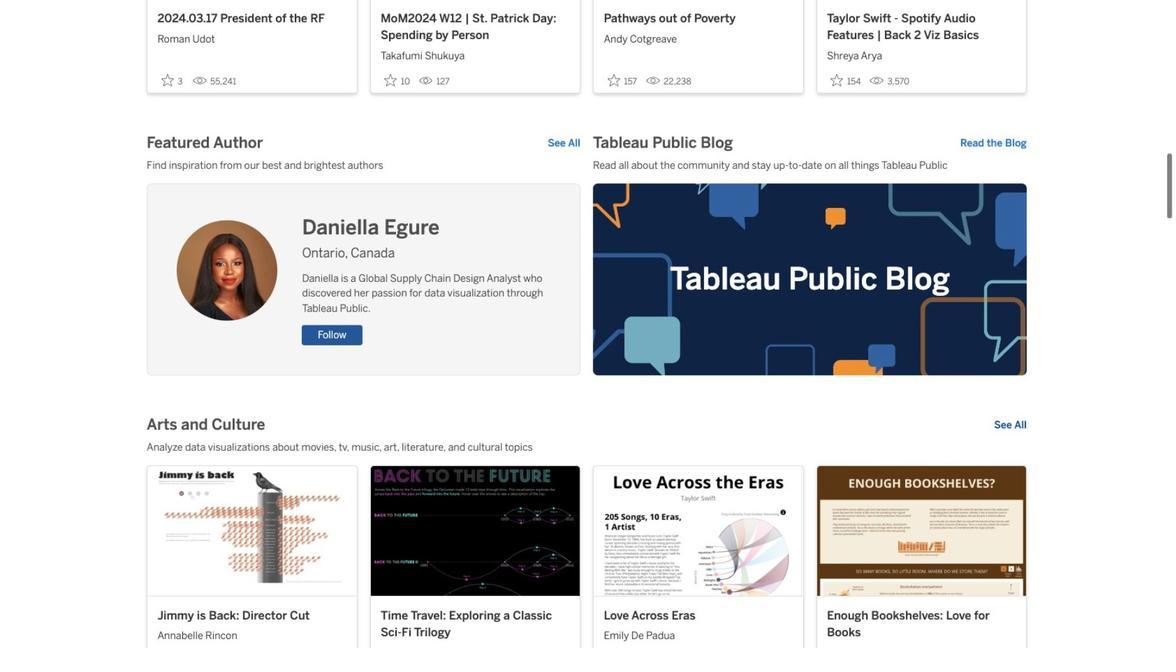Task type: describe. For each thing, give the bounding box(es) containing it.
4 workbook thumbnail image from the left
[[817, 467, 1026, 597]]

arts and culture heading
[[147, 416, 265, 436]]

see all arts and culture element
[[994, 419, 1027, 434]]

featured author: daniella.egure image
[[177, 220, 278, 321]]

add favorite image for third add favorite button
[[608, 74, 620, 86]]

4 add favorite button from the left
[[827, 70, 865, 90]]

add favorite image for second add favorite button from the left
[[384, 74, 397, 86]]

2 add favorite button from the left
[[381, 70, 414, 90]]

read all about the community and stay up-to-date on all things tableau public element
[[593, 159, 1027, 174]]

see all featured authors element
[[548, 136, 581, 151]]



Task type: locate. For each thing, give the bounding box(es) containing it.
find inspiration from our best and brightest authors element
[[147, 159, 581, 174]]

3 workbook thumbnail image from the left
[[594, 467, 803, 597]]

1 workbook thumbnail image from the left
[[147, 467, 357, 597]]

1 add favorite image from the left
[[161, 74, 174, 86]]

2 horizontal spatial add favorite image
[[608, 74, 620, 86]]

0 horizontal spatial add favorite image
[[161, 74, 174, 86]]

3 add favorite image from the left
[[608, 74, 620, 86]]

analyze data visualizations about movies, tv, music, art, literature, and cultural topics element
[[147, 441, 1027, 456]]

add favorite image for fourth add favorite button from right
[[161, 74, 174, 86]]

featured author heading
[[147, 134, 263, 154]]

tableau public blog heading
[[593, 134, 733, 154]]

1 horizontal spatial add favorite image
[[384, 74, 397, 86]]

add favorite image
[[831, 74, 843, 86]]

3 add favorite button from the left
[[604, 70, 641, 90]]

2 workbook thumbnail image from the left
[[371, 467, 580, 597]]

add favorite image
[[161, 74, 174, 86], [384, 74, 397, 86], [608, 74, 620, 86]]

1 add favorite button from the left
[[157, 70, 188, 90]]

workbook thumbnail image
[[147, 467, 357, 597], [371, 467, 580, 597], [594, 467, 803, 597], [817, 467, 1026, 597]]

Add Favorite button
[[157, 70, 188, 90], [381, 70, 414, 90], [604, 70, 641, 90], [827, 70, 865, 90]]

2 add favorite image from the left
[[384, 74, 397, 86]]



Task type: vqa. For each thing, say whether or not it's contained in the screenshot.
Analyze data visualizations about movies, tv, music, art, literature, and cultural topics element
yes



